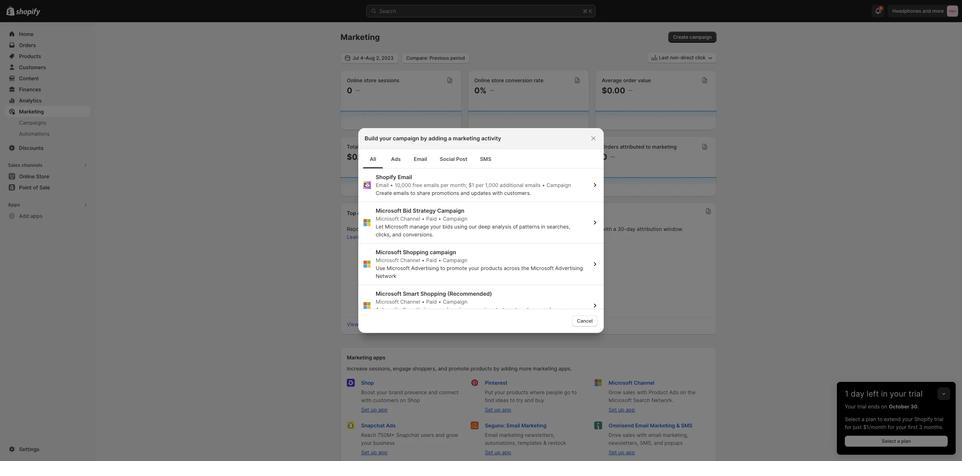 Task type: describe. For each thing, give the bounding box(es) containing it.
campaign for build your campaign by adding a marketing activity
[[393, 135, 419, 142]]

business
[[373, 440, 395, 447]]

seguno: email marketing link
[[485, 423, 547, 429]]

1 vertical spatial shop
[[407, 398, 420, 404]]

online for 0%
[[474, 77, 490, 84]]

social post
[[440, 156, 467, 162]]

& inside omnisend email marketing & sms drive sales with email marketing, newsletters, sms, and popups set up app
[[677, 423, 680, 429]]

seguno: email marketing email marketing newsletters, automations, templates & restock set up app
[[485, 423, 566, 456]]

campaigns link
[[5, 117, 90, 128]]

2 horizontal spatial for
[[888, 424, 895, 431]]

shop link
[[361, 380, 374, 386]]

by inside dialog
[[421, 135, 427, 142]]

in inside microsoft bid strategy campaign microsoft channel • paid • campaign let microsoft manage your bids using our deep analysis of patterns in searches, clicks, and conversions.
[[541, 224, 545, 230]]

build
[[365, 135, 378, 142]]

marketing,
[[663, 432, 688, 439]]

a inside select a plan link
[[897, 439, 900, 445]]

increase sessions, engage shoppers, and promote products by adding more marketing apps.
[[347, 366, 572, 372]]

1 horizontal spatial $0.00
[[474, 152, 498, 162]]

create campaign
[[673, 34, 712, 40]]

sms,
[[640, 440, 653, 447]]

1 horizontal spatial emails
[[424, 182, 439, 188]]

products inside pinterest put your products where people go to find ideas to try and buy set up app
[[507, 390, 528, 396]]

sales inside microsoft channel grow sales with product ads on the microsoft search network. set up app
[[623, 390, 636, 396]]

no change image for sales
[[373, 154, 378, 160]]

with inside omnisend email marketing & sms drive sales with email marketing, newsletters, sms, and popups set up app
[[637, 432, 647, 439]]

select a plan to extend your shopify trial for just $1/month for your first 3 months.
[[845, 417, 944, 431]]

1 vertical spatial adding
[[501, 366, 518, 372]]

rate
[[534, 77, 544, 84]]

email inside button
[[414, 156, 427, 162]]

your inside pinterest put your products where people go to find ideas to try and buy set up app
[[495, 390, 505, 396]]

learn more link
[[347, 234, 374, 240]]

ads inside snapchat ads reach 750m+ snapchat users and grow your business set up app
[[386, 423, 396, 429]]

to left target
[[496, 307, 501, 313]]

add apps button
[[5, 211, 90, 222]]

searches,
[[547, 224, 570, 230]]

go
[[564, 390, 570, 396]]

2 per from the left
[[476, 182, 484, 188]]

with inside 'shopify email email • 10,000 free emails per month; $1 per 1,000 additional emails • campaign create emails to share promotions and updates with customers.'
[[492, 190, 503, 196]]

adding inside build your campaign by adding a marketing activity dialog
[[429, 135, 447, 142]]

marketing inside seguno: email marketing email marketing newsletters, automations, templates & restock set up app
[[499, 432, 524, 439]]

store for 0%
[[491, 77, 504, 84]]

templates
[[518, 440, 542, 447]]

0 vertical spatial sales
[[360, 144, 373, 150]]

connected
[[467, 226, 492, 232]]

0 vertical spatial snapchat
[[361, 423, 385, 429]]

build your campaign by adding a marketing activity
[[365, 135, 501, 142]]

1 vertical spatial products
[[471, 366, 492, 372]]

up inside omnisend email marketing & sms drive sales with email marketing, newsletters, sms, and popups set up app
[[618, 450, 624, 456]]

and inside snapchat ads reach 750m+ snapchat users and grow your business set up app
[[436, 432, 445, 439]]

use
[[376, 265, 385, 272]]

your inside microsoft bid strategy campaign microsoft channel • paid • campaign let microsoft manage your bids using our deep analysis of patterns in searches, clicks, and conversions.
[[430, 224, 441, 230]]

pinterest put your products where people go to find ideas to try and buy set up app
[[485, 380, 577, 413]]

1 day left in your trial element
[[837, 403, 956, 455]]

shopping inside 'microsoft smart shopping (recommended) microsoft channel • paid • campaign automatically optimize your shopping campaigns to target customers who are more likely to convert at higher revenue values.'
[[420, 291, 446, 297]]

report
[[381, 322, 396, 328]]

promote inside microsoft shopping campaign microsoft channel • paid • campaign use microsoft advertising to promote your products across the microsoft advertising network
[[447, 265, 467, 272]]

to right sms button
[[515, 144, 520, 150]]

find
[[485, 398, 494, 404]]

reported
[[578, 226, 600, 232]]

2 horizontal spatial emails
[[525, 182, 541, 188]]

shopify inside select a plan to extend your shopify trial for just $1/month for your first 3 months.
[[915, 417, 933, 423]]

up inside snapchat ads reach 750m+ snapchat users and grow your business set up app
[[371, 450, 377, 456]]

app inside omnisend email marketing & sms drive sales with email marketing, newsletters, sms, and popups set up app
[[626, 450, 635, 456]]

1 vertical spatial promote
[[449, 366, 469, 372]]

set up app link for shop boost your brand presence and connect with customers on shop set up app
[[361, 407, 387, 413]]

omnisend email marketing & sms link
[[609, 423, 693, 429]]

your trial ends on october 30 .
[[845, 404, 919, 410]]

campaign inside microsoft shopping campaign microsoft channel • paid • campaign use microsoft advertising to promote your products across the microsoft advertising network
[[443, 257, 467, 264]]

set up app link for snapchat ads reach 750m+ snapchat users and grow your business set up app
[[361, 450, 387, 456]]

channel inside microsoft shopping campaign microsoft channel • paid • campaign use microsoft advertising to promote your products across the microsoft advertising network
[[400, 257, 420, 264]]

your inside dropdown button
[[890, 390, 907, 399]]

manage
[[410, 224, 429, 230]]

different
[[529, 285, 549, 291]]

clicks,
[[376, 232, 391, 238]]

omnisend
[[609, 423, 634, 429]]

home link
[[5, 29, 90, 40]]

30-
[[618, 226, 627, 232]]

parameters
[[427, 226, 455, 232]]

sales inside omnisend email marketing & sms drive sales with email marketing, newsletters, sms, and popups set up app
[[623, 432, 635, 439]]

automatically
[[376, 307, 409, 313]]

1 day left in your trial button
[[837, 383, 956, 399]]

set inside seguno: email marketing email marketing newsletters, automations, templates & restock set up app
[[485, 450, 493, 456]]

1 vertical spatial by
[[494, 366, 500, 372]]

set inside shop boost your brand presence and connect with customers on shop set up app
[[361, 407, 369, 413]]

and inside microsoft bid strategy campaign microsoft channel • paid • campaign let microsoft manage your bids using our deep analysis of patterns in searches, clicks, and conversions.
[[392, 232, 401, 238]]

conversions.
[[403, 232, 434, 238]]

value
[[638, 77, 651, 84]]

to right orders
[[646, 144, 651, 150]]

0 for online
[[347, 86, 352, 95]]

your up the first
[[902, 417, 913, 423]]

create inside 'shopify email email • 10,000 free emails per month; $1 per 1,000 additional emails • campaign create emails to share promotions and updates with customers.'
[[376, 190, 392, 196]]

(recommended)
[[447, 291, 492, 297]]

your right build
[[379, 135, 392, 142]]

data
[[485, 270, 496, 277]]

bid
[[403, 207, 411, 214]]

email right seguno:
[[507, 423, 520, 429]]

app inside microsoft channel grow sales with product ads on the microsoft search network. set up app
[[626, 407, 635, 413]]

• down strategy at left
[[422, 216, 425, 222]]

to inside reporting is based on your utm parameters and connected app activities to your online store. reported with a 30-day attribution window. learn more
[[528, 226, 533, 232]]

likely
[[376, 315, 388, 321]]

sms button
[[474, 150, 498, 169]]

left
[[867, 390, 879, 399]]

online store sessions
[[347, 77, 399, 84]]

are
[[557, 307, 565, 313]]

cancel button
[[572, 316, 598, 327]]

just
[[853, 424, 862, 431]]

popups
[[665, 440, 683, 447]]

your left utm
[[401, 226, 412, 232]]

no data found for the date range selected
[[477, 270, 580, 277]]

please select a different period
[[491, 285, 566, 291]]

based
[[377, 226, 392, 232]]

convert
[[396, 315, 414, 321]]

try
[[516, 398, 523, 404]]

your inside shop boost your brand presence and connect with customers on shop set up app
[[377, 390, 387, 396]]

store.
[[562, 226, 576, 232]]

to left 'try' on the right of the page
[[510, 398, 515, 404]]

0 horizontal spatial for
[[513, 270, 520, 277]]

campaign for microsoft shopping campaign microsoft channel • paid • campaign use microsoft advertising to promote your products across the microsoft advertising network
[[430, 249, 456, 256]]

sms inside button
[[480, 156, 491, 162]]

attributed for orders
[[620, 144, 644, 150]]

shopify inside 'shopify email email • 10,000 free emails per month; $1 per 1,000 additional emails • campaign create emails to share promotions and updates with customers.'
[[376, 174, 396, 181]]

values.
[[460, 315, 477, 321]]

your left the online
[[534, 226, 545, 232]]

no change image for attributed
[[611, 154, 615, 160]]

email up 10,000
[[398, 174, 412, 181]]

found
[[498, 270, 512, 277]]

updates
[[471, 190, 491, 196]]

customers inside shop boost your brand presence and connect with customers on shop set up app
[[373, 398, 399, 404]]

0 vertical spatial search
[[379, 8, 396, 14]]

0 for orders
[[602, 152, 607, 162]]

up inside seguno: email marketing email marketing newsletters, automations, templates & restock set up app
[[495, 450, 501, 456]]

sms inside omnisend email marketing & sms drive sales with email marketing, newsletters, sms, and popups set up app
[[681, 423, 693, 429]]

no change image for store
[[490, 88, 494, 94]]

trial inside dropdown button
[[909, 390, 923, 399]]

set up app link for pinterest put your products where people go to find ideas to try and buy set up app
[[485, 407, 511, 413]]

higher
[[422, 315, 437, 321]]

newsletters, inside seguno: email marketing email marketing newsletters, automations, templates & restock set up app
[[525, 432, 555, 439]]

pinterest
[[485, 380, 507, 386]]

and inside shop boost your brand presence and connect with customers on shop set up app
[[428, 390, 438, 396]]

the inside microsoft shopping campaign microsoft channel • paid • campaign use microsoft advertising to promote your products across the microsoft advertising network
[[521, 265, 529, 272]]

marketing inside omnisend email marketing & sms drive sales with email marketing, newsletters, sms, and popups set up app
[[650, 423, 675, 429]]

1 horizontal spatial more
[[519, 366, 532, 372]]

view channel report button
[[342, 319, 400, 330]]

1,000
[[485, 182, 498, 188]]

post
[[456, 156, 467, 162]]

of
[[513, 224, 518, 230]]

sales for sales channels
[[8, 162, 20, 168]]

tab list inside build your campaign by adding a marketing activity dialog
[[362, 149, 601, 169]]

is
[[372, 226, 376, 232]]

and right shoppers,
[[438, 366, 447, 372]]

date
[[531, 270, 542, 277]]

email left 10,000
[[376, 182, 389, 188]]

on inside shop boost your brand presence and connect with customers on shop set up app
[[400, 398, 406, 404]]

first
[[908, 424, 918, 431]]

your inside snapchat ads reach 750m+ snapchat users and grow your business set up app
[[361, 440, 372, 447]]

create campaign button
[[669, 32, 717, 43]]

online for 0
[[347, 77, 363, 84]]

k
[[589, 8, 592, 14]]

• down parameters
[[438, 257, 441, 264]]

with inside reporting is based on your utm parameters and connected app activities to your online store. reported with a 30-day attribution window. learn more
[[602, 226, 612, 232]]

campaign inside 'microsoft smart shopping (recommended) microsoft channel • paid • campaign automatically optimize your shopping campaigns to target customers who are more likely to convert at higher revenue values.'
[[443, 299, 467, 305]]

app inside seguno: email marketing email marketing newsletters, automations, templates & restock set up app
[[502, 450, 511, 456]]

up inside pinterest put your products where people go to find ideas to try and buy set up app
[[495, 407, 501, 413]]

more inside 'microsoft smart shopping (recommended) microsoft channel • paid • campaign automatically optimize your shopping campaigns to target customers who are more likely to convert at higher revenue values.'
[[567, 307, 579, 313]]

• down conversions. at the bottom left of page
[[422, 257, 425, 264]]

ideas
[[496, 398, 509, 404]]

0 horizontal spatial trial
[[857, 404, 867, 410]]

marketing apps
[[347, 355, 386, 361]]

automations link
[[5, 128, 90, 139]]

set inside microsoft channel grow sales with product ads on the microsoft search network. set up app
[[609, 407, 617, 413]]

campaign inside 'shopify email email • 10,000 free emails per month; $1 per 1,000 additional emails • campaign create emails to share promotions and updates with customers.'
[[547, 182, 571, 188]]

apps
[[8, 202, 20, 208]]

campaigns
[[468, 307, 495, 313]]

with inside shop boost your brand presence and connect with customers on shop set up app
[[361, 398, 372, 404]]

ads inside microsoft channel grow sales with product ads on the microsoft search network. set up app
[[669, 390, 679, 396]]

⌘ k
[[583, 8, 592, 14]]

your left the first
[[896, 424, 907, 431]]

connect
[[439, 390, 459, 396]]

additional
[[500, 182, 524, 188]]

seguno:
[[485, 423, 505, 429]]

1 day left in your trial
[[845, 390, 923, 399]]

• left 10,000
[[390, 182, 393, 188]]

who
[[546, 307, 556, 313]]

apps for marketing apps
[[373, 355, 386, 361]]

plan for select a plan
[[901, 439, 911, 445]]

marketing link
[[5, 106, 90, 117]]

• up parameters
[[438, 216, 441, 222]]



Task type: vqa. For each thing, say whether or not it's contained in the screenshot.


Task type: locate. For each thing, give the bounding box(es) containing it.
a up the "social"
[[448, 135, 452, 142]]

average
[[602, 77, 622, 84]]

sales inside sales channels button
[[8, 162, 20, 168]]

products inside microsoft shopping campaign microsoft channel • paid • campaign use microsoft advertising to promote your products across the microsoft advertising network
[[481, 265, 502, 272]]

sms down the activity
[[480, 156, 491, 162]]

1 vertical spatial campaign
[[393, 135, 419, 142]]

apps up sessions,
[[373, 355, 386, 361]]

on right ends
[[881, 404, 887, 410]]

for right found
[[513, 270, 520, 277]]

attributed for sales
[[489, 144, 513, 150]]

online up no change icon
[[347, 77, 363, 84]]

no change image
[[490, 88, 494, 94], [628, 88, 633, 94], [373, 154, 378, 160], [611, 154, 615, 160]]

0 horizontal spatial $0.00
[[347, 152, 370, 162]]

brand
[[389, 390, 403, 396]]

sms up marketing,
[[681, 423, 693, 429]]

0 horizontal spatial campaign
[[393, 135, 419, 142]]

with inside microsoft channel grow sales with product ads on the microsoft search network. set up app
[[637, 390, 647, 396]]

set up app link up snapchat ads link
[[361, 407, 387, 413]]

0 vertical spatial campaign
[[690, 34, 712, 40]]

select for select a plan
[[882, 439, 896, 445]]

at
[[416, 315, 421, 321]]

2 online from the left
[[474, 77, 490, 84]]

your inside 'microsoft smart shopping (recommended) microsoft channel • paid • campaign automatically optimize your shopping campaigns to target customers who are more likely to convert at higher revenue values.'
[[432, 307, 443, 313]]

select for select a plan to extend your shopify trial for just $1/month for your first 3 months.
[[845, 417, 860, 423]]

1 horizontal spatial store
[[491, 77, 504, 84]]

ends
[[868, 404, 880, 410]]

apps inside button
[[30, 213, 42, 219]]

1 vertical spatial sales
[[623, 390, 636, 396]]

0 horizontal spatial shopify
[[376, 174, 396, 181]]

2 vertical spatial products
[[507, 390, 528, 396]]

0 vertical spatial plan
[[866, 417, 876, 423]]

free
[[413, 182, 422, 188]]

set inside omnisend email marketing & sms drive sales with email marketing, newsletters, sms, and popups set up app
[[609, 450, 617, 456]]

0 horizontal spatial by
[[421, 135, 427, 142]]

on right product
[[680, 390, 686, 396]]

0 horizontal spatial snapchat
[[361, 423, 385, 429]]

0 vertical spatial create
[[673, 34, 689, 40]]

set up app link for microsoft channel grow sales with product ads on the microsoft search network. set up app
[[609, 407, 635, 413]]

0 horizontal spatial shop
[[361, 380, 374, 386]]

& up marketing,
[[677, 423, 680, 429]]

by up the 'email' button
[[421, 135, 427, 142]]

create inside button
[[673, 34, 689, 40]]

target
[[503, 307, 517, 313]]

plan inside select a plan to extend your shopify trial for just $1/month for your first 3 months.
[[866, 417, 876, 423]]

up down 'drive'
[[618, 450, 624, 456]]

more inside reporting is based on your utm parameters and connected app activities to your online store. reported with a 30-day attribution window. learn more
[[362, 234, 374, 240]]

shopify image
[[16, 8, 40, 16]]

snapchat ads reach 750m+ snapchat users and grow your business set up app
[[361, 423, 458, 456]]

set up app link for omnisend email marketing & sms drive sales with email marketing, newsletters, sms, and popups set up app
[[609, 450, 635, 456]]

1 vertical spatial select
[[882, 439, 896, 445]]

add apps
[[19, 213, 42, 219]]

plan up $1/month
[[866, 417, 876, 423]]

up up omnisend
[[618, 407, 624, 413]]

store
[[364, 77, 377, 84], [491, 77, 504, 84]]

and left the grow
[[436, 432, 445, 439]]

day right 1
[[851, 390, 865, 399]]

email down seguno:
[[485, 432, 498, 439]]

1 vertical spatial shopify
[[915, 417, 933, 423]]

1 paid from the top
[[426, 216, 437, 222]]

shop boost your brand presence and connect with customers on shop set up app
[[361, 380, 459, 413]]

channels
[[22, 162, 42, 168]]

by
[[421, 135, 427, 142], [494, 366, 500, 372]]

top
[[347, 210, 356, 217]]

smart
[[403, 291, 419, 297]]

1 vertical spatial search
[[633, 398, 650, 404]]

$0.00
[[602, 86, 625, 95], [347, 152, 370, 162], [474, 152, 498, 162]]

0 vertical spatial paid
[[426, 216, 437, 222]]

plan for select a plan to extend your shopify trial for just $1/month for your first 3 months.
[[866, 417, 876, 423]]

0 horizontal spatial emails
[[394, 190, 409, 196]]

0 horizontal spatial newsletters,
[[525, 432, 555, 439]]

to down free
[[410, 190, 415, 196]]

0 vertical spatial 0
[[347, 86, 352, 95]]

1 horizontal spatial day
[[851, 390, 865, 399]]

750m+
[[378, 432, 395, 439]]

0 horizontal spatial create
[[376, 190, 392, 196]]

newsletters, inside omnisend email marketing & sms drive sales with email marketing, newsletters, sms, and popups set up app
[[609, 440, 639, 447]]

orders
[[602, 144, 619, 150]]

and inside pinterest put your products where people go to find ideas to try and buy set up app
[[525, 398, 534, 404]]

sales down build
[[360, 144, 373, 150]]

your up october
[[890, 390, 907, 399]]

shopify up 10,000
[[376, 174, 396, 181]]

$0.00 for total
[[347, 152, 370, 162]]

app down automations,
[[502, 450, 511, 456]]

ads up "750m+"
[[386, 423, 396, 429]]

trial right your
[[857, 404, 867, 410]]

trial up months.
[[934, 417, 944, 423]]

1 horizontal spatial plan
[[901, 439, 911, 445]]

1 vertical spatial ads
[[669, 390, 679, 396]]

to inside 'shopify email email • 10,000 free emails per month; $1 per 1,000 additional emails • campaign create emails to share promotions and updates with customers.'
[[410, 190, 415, 196]]

1 horizontal spatial select
[[882, 439, 896, 445]]

shopping
[[445, 307, 467, 313]]

1 per from the left
[[441, 182, 449, 188]]

month;
[[450, 182, 467, 188]]

app down omnisend
[[626, 450, 635, 456]]

0 vertical spatial trial
[[909, 390, 923, 399]]

1 vertical spatial customers
[[373, 398, 399, 404]]

to right go
[[572, 390, 577, 396]]

your
[[379, 135, 392, 142], [430, 224, 441, 230], [401, 226, 412, 232], [534, 226, 545, 232], [469, 265, 479, 272], [432, 307, 443, 313], [377, 390, 387, 396], [495, 390, 505, 396], [890, 390, 907, 399], [902, 417, 913, 423], [896, 424, 907, 431], [361, 440, 372, 447]]

microsoft
[[376, 207, 402, 214], [376, 216, 399, 222], [385, 224, 408, 230], [376, 249, 402, 256], [376, 257, 399, 264], [387, 265, 410, 272], [531, 265, 554, 272], [376, 291, 402, 297], [376, 299, 399, 305], [609, 380, 633, 386], [609, 398, 632, 404]]

1 horizontal spatial shop
[[407, 398, 420, 404]]

set
[[361, 407, 369, 413], [485, 407, 493, 413], [609, 407, 617, 413], [361, 450, 369, 456], [485, 450, 493, 456], [609, 450, 617, 456]]

set down find
[[485, 407, 493, 413]]

1 vertical spatial snapchat
[[396, 432, 419, 439]]

1 horizontal spatial &
[[677, 423, 680, 429]]

0 horizontal spatial plan
[[866, 417, 876, 423]]

ads right all button
[[391, 156, 401, 162]]

paid for shopping
[[426, 299, 437, 305]]

a inside select a plan to extend your shopify trial for just $1/month for your first 3 months.
[[862, 417, 865, 423]]

$0.00 for average
[[602, 86, 625, 95]]

1 horizontal spatial 0
[[602, 152, 607, 162]]

0 horizontal spatial per
[[441, 182, 449, 188]]

customers left who
[[519, 307, 544, 313]]

set up app link for seguno: email marketing email marketing newsletters, automations, templates & restock set up app
[[485, 450, 511, 456]]

to inside microsoft shopping campaign microsoft channel • paid • campaign use microsoft advertising to promote your products across the microsoft advertising network
[[440, 265, 445, 272]]

and right clicks,
[[392, 232, 401, 238]]

shop down presence
[[407, 398, 420, 404]]

your right boost
[[377, 390, 387, 396]]

promote left no
[[447, 265, 467, 272]]

1 horizontal spatial advertising
[[555, 265, 583, 272]]

on inside reporting is based on your utm parameters and connected app activities to your online store. reported with a 30-day attribution window. learn more
[[394, 226, 400, 232]]

ads inside button
[[391, 156, 401, 162]]

1 vertical spatial day
[[851, 390, 865, 399]]

channel for view
[[360, 322, 379, 328]]

trial up the 30
[[909, 390, 923, 399]]

1 vertical spatial plan
[[901, 439, 911, 445]]

build your campaign by adding a marketing activity dialog
[[0, 128, 962, 462]]

0 vertical spatial customers
[[519, 307, 544, 313]]

apps for add apps
[[30, 213, 42, 219]]

channel inside 'microsoft smart shopping (recommended) microsoft channel • paid • campaign automatically optimize your shopping campaigns to target customers who are more likely to convert at higher revenue values.'
[[400, 299, 420, 305]]

no change image right 0%
[[490, 88, 494, 94]]

to inside select a plan to extend your shopify trial for just $1/month for your first 3 months.
[[878, 417, 883, 423]]

your left the "data"
[[469, 265, 479, 272]]

window.
[[664, 226, 683, 232]]

set inside pinterest put your products where people go to find ideas to try and buy set up app
[[485, 407, 493, 413]]

trial
[[909, 390, 923, 399], [857, 404, 867, 410], [934, 417, 944, 423]]

sales for sales attributed to marketing
[[474, 144, 488, 150]]

microsoft smart shopping (recommended) microsoft channel • paid • campaign automatically optimize your shopping campaigns to target customers who are more likely to convert at higher revenue values.
[[376, 291, 579, 321]]

performance
[[379, 210, 411, 217]]

sales left the channels
[[8, 162, 20, 168]]

1 vertical spatial trial
[[857, 404, 867, 410]]

store for 0
[[364, 77, 377, 84]]

select a plan link
[[845, 436, 948, 447]]

app inside reporting is based on your utm parameters and connected app activities to your online store. reported with a 30-day attribution window. learn more
[[494, 226, 503, 232]]

users
[[421, 432, 434, 439]]

in left the online
[[541, 224, 545, 230]]

a left "30-"
[[613, 226, 616, 232]]

shopping inside microsoft shopping campaign microsoft channel • paid • campaign use microsoft advertising to promote your products across the microsoft advertising network
[[403, 249, 428, 256]]

a right select
[[524, 285, 527, 291]]

up down ideas
[[495, 407, 501, 413]]

top channel performance
[[347, 210, 411, 217]]

sales channels
[[8, 162, 42, 168]]

channel inside microsoft channel grow sales with product ads on the microsoft search network. set up app
[[634, 380, 655, 386]]

1 horizontal spatial per
[[476, 182, 484, 188]]

to up report
[[389, 315, 394, 321]]

1 advertising from the left
[[411, 265, 439, 272]]

for left just
[[845, 424, 852, 431]]

campaign
[[690, 34, 712, 40], [393, 135, 419, 142], [430, 249, 456, 256]]

ads
[[391, 156, 401, 162], [669, 390, 679, 396], [386, 423, 396, 429]]

up inside microsoft channel grow sales with product ads on the microsoft search network. set up app
[[618, 407, 624, 413]]

1 horizontal spatial shopify
[[915, 417, 933, 423]]

• up optimize
[[422, 299, 425, 305]]

2 vertical spatial sales
[[623, 432, 635, 439]]

snapchat
[[361, 423, 385, 429], [396, 432, 419, 439]]

1 vertical spatial &
[[543, 440, 547, 447]]

shopping up optimize
[[420, 291, 446, 297]]

no change image
[[355, 88, 360, 94]]

0 vertical spatial ads
[[391, 156, 401, 162]]

up up snapchat ads link
[[371, 407, 377, 413]]

and inside 'shopify email email • 10,000 free emails per month; $1 per 1,000 additional emails • campaign create emails to share promotions and updates with customers.'
[[461, 190, 470, 196]]

in
[[541, 224, 545, 230], [881, 390, 888, 399]]

2 paid from the top
[[426, 257, 437, 264]]

0
[[347, 86, 352, 95], [602, 152, 607, 162]]

campaign inside microsoft shopping campaign microsoft channel • paid • campaign use microsoft advertising to promote your products across the microsoft advertising network
[[430, 249, 456, 256]]

1 store from the left
[[364, 77, 377, 84]]

2 store from the left
[[491, 77, 504, 84]]

view channel report
[[347, 322, 396, 328]]

app inside shop boost your brand presence and connect with customers on shop set up app
[[378, 407, 387, 413]]

microsoft channel link
[[609, 380, 655, 386]]

0 vertical spatial apps
[[30, 213, 42, 219]]

day inside dropdown button
[[851, 390, 865, 399]]

search inside microsoft channel grow sales with product ads on the microsoft search network. set up app
[[633, 398, 650, 404]]

attributed down the activity
[[489, 144, 513, 150]]

where
[[530, 390, 545, 396]]

a inside reporting is based on your utm parameters and connected app activities to your online store. reported with a 30-day attribution window. learn more
[[613, 226, 616, 232]]

campaign inside button
[[690, 34, 712, 40]]

and down the email
[[654, 440, 663, 447]]

1 horizontal spatial trial
[[909, 390, 923, 399]]

2 horizontal spatial $0.00
[[602, 86, 625, 95]]

set down boost
[[361, 407, 369, 413]]

your up higher
[[432, 307, 443, 313]]

1 horizontal spatial online
[[474, 77, 490, 84]]

and inside reporting is based on your utm parameters and connected app activities to your online store. reported with a 30-day attribution window. learn more
[[456, 226, 465, 232]]

paid down strategy at left
[[426, 216, 437, 222]]

0 down orders
[[602, 152, 607, 162]]

0 horizontal spatial store
[[364, 77, 377, 84]]

and left our
[[456, 226, 465, 232]]

social post button
[[434, 150, 474, 169]]

reporting
[[347, 226, 371, 232]]

set up app link down 'drive'
[[609, 450, 635, 456]]

2 vertical spatial campaign
[[430, 249, 456, 256]]

period
[[551, 285, 566, 291]]

• right additional
[[542, 182, 545, 188]]

no change image for order
[[628, 88, 633, 94]]

advertising up "period"
[[555, 265, 583, 272]]

reporting is based on your utm parameters and connected app activities to your online store. reported with a 30-day attribution window. learn more
[[347, 226, 683, 240]]

discounts link
[[5, 143, 90, 154]]

shopping
[[403, 249, 428, 256], [420, 291, 446, 297]]

email inside omnisend email marketing & sms drive sales with email marketing, newsletters, sms, and popups set up app
[[635, 423, 649, 429]]

day inside reporting is based on your utm parameters and connected app activities to your online store. reported with a 30-day attribution window. learn more
[[627, 226, 635, 232]]

products left across at the bottom of page
[[481, 265, 502, 272]]

create
[[673, 34, 689, 40], [376, 190, 392, 196]]

3
[[919, 424, 923, 431]]

0 horizontal spatial online
[[347, 77, 363, 84]]

0 horizontal spatial apps
[[30, 213, 42, 219]]

2 advertising from the left
[[555, 265, 583, 272]]

paid inside 'microsoft smart shopping (recommended) microsoft channel • paid • campaign automatically optimize your shopping campaigns to target customers who are more likely to convert at higher revenue values.'
[[426, 299, 437, 305]]

customers down the brand
[[373, 398, 399, 404]]

to
[[515, 144, 520, 150], [646, 144, 651, 150], [410, 190, 415, 196], [528, 226, 533, 232], [440, 265, 445, 272], [496, 307, 501, 313], [389, 315, 394, 321], [572, 390, 577, 396], [510, 398, 515, 404], [878, 417, 883, 423]]

1 horizontal spatial search
[[633, 398, 650, 404]]

0 horizontal spatial 0
[[347, 86, 352, 95]]

total
[[347, 144, 359, 150]]

with
[[492, 190, 503, 196], [602, 226, 612, 232], [637, 390, 647, 396], [361, 398, 372, 404], [637, 432, 647, 439]]

marketing
[[341, 32, 380, 42], [19, 108, 44, 115], [347, 355, 372, 361], [521, 423, 547, 429], [650, 423, 675, 429]]

on inside microsoft channel grow sales with product ads on the microsoft search network. set up app
[[680, 390, 686, 396]]

1 online from the left
[[347, 77, 363, 84]]

set inside snapchat ads reach 750m+ snapchat users and grow your business set up app
[[361, 450, 369, 456]]

more right the "are"
[[567, 307, 579, 313]]

no change image down order
[[628, 88, 633, 94]]

0 vertical spatial by
[[421, 135, 427, 142]]

& inside seguno: email marketing email marketing newsletters, automations, templates & restock set up app
[[543, 440, 547, 447]]

1 horizontal spatial campaign
[[430, 249, 456, 256]]

sales down the activity
[[474, 144, 488, 150]]

0 vertical spatial day
[[627, 226, 635, 232]]

with down microsoft channel link
[[637, 390, 647, 396]]

a down select a plan to extend your shopify trial for just $1/month for your first 3 months.
[[897, 439, 900, 445]]

activities
[[505, 226, 526, 232]]

adding up pinterest
[[501, 366, 518, 372]]

1 horizontal spatial attributed
[[620, 144, 644, 150]]

to right 'activities'
[[528, 226, 533, 232]]

marketing inside dialog
[[453, 135, 480, 142]]

products up 'try' on the right of the page
[[507, 390, 528, 396]]

0 vertical spatial sales
[[474, 144, 488, 150]]

tab list containing all
[[362, 149, 601, 169]]

online
[[347, 77, 363, 84], [474, 77, 490, 84]]

2 attributed from the left
[[620, 144, 644, 150]]

1 horizontal spatial sales
[[474, 144, 488, 150]]

for
[[513, 270, 520, 277], [845, 424, 852, 431], [888, 424, 895, 431]]

1 vertical spatial create
[[376, 190, 392, 196]]

0 horizontal spatial sms
[[480, 156, 491, 162]]

0 vertical spatial shop
[[361, 380, 374, 386]]

customers inside 'microsoft smart shopping (recommended) microsoft channel • paid • campaign automatically optimize your shopping campaigns to target customers who are more likely to convert at higher revenue values.'
[[519, 307, 544, 313]]

0 horizontal spatial select
[[845, 417, 860, 423]]

all
[[370, 156, 376, 162]]

pinterest link
[[485, 380, 507, 386]]

$0.00 down the activity
[[474, 152, 498, 162]]

boost
[[361, 390, 375, 396]]

1 horizontal spatial apps
[[373, 355, 386, 361]]

day
[[627, 226, 635, 232], [851, 390, 865, 399]]

0 horizontal spatial adding
[[429, 135, 447, 142]]

paid for strategy
[[426, 216, 437, 222]]

marketing inside seguno: email marketing email marketing newsletters, automations, templates & restock set up app
[[521, 423, 547, 429]]

campaigns
[[19, 120, 46, 126]]

1 horizontal spatial customers
[[519, 307, 544, 313]]

the inside microsoft channel grow sales with product ads on the microsoft search network. set up app
[[688, 390, 696, 396]]

with left "30-"
[[602, 226, 612, 232]]

1 vertical spatial more
[[567, 307, 579, 313]]

across
[[504, 265, 520, 272]]

0 vertical spatial &
[[677, 423, 680, 429]]

no change image down build
[[373, 154, 378, 160]]

presence
[[404, 390, 427, 396]]

2 vertical spatial more
[[519, 366, 532, 372]]

0 vertical spatial promote
[[447, 265, 467, 272]]

by up pinterest
[[494, 366, 500, 372]]

activity
[[481, 135, 501, 142]]

sales channels button
[[5, 160, 90, 171]]

on inside 1 day left in your trial element
[[881, 404, 887, 410]]

2 horizontal spatial trial
[[934, 417, 944, 423]]

your inside microsoft shopping campaign microsoft channel • paid • campaign use microsoft advertising to promote your products across the microsoft advertising network
[[469, 265, 479, 272]]

select a plan
[[882, 439, 911, 445]]

bids
[[443, 224, 453, 230]]

3 paid from the top
[[426, 299, 437, 305]]

0 vertical spatial select
[[845, 417, 860, 423]]

home
[[19, 31, 34, 37]]

a inside build your campaign by adding a marketing activity dialog
[[448, 135, 452, 142]]

and inside omnisend email marketing & sms drive sales with email marketing, newsletters, sms, and popups set up app
[[654, 440, 663, 447]]

1 vertical spatial sales
[[8, 162, 20, 168]]

trial inside select a plan to extend your shopify trial for just $1/month for your first 3 months.
[[934, 417, 944, 423]]

app inside pinterest put your products where people go to find ideas to try and buy set up app
[[502, 407, 511, 413]]

sales down omnisend
[[623, 432, 635, 439]]

0 horizontal spatial more
[[362, 234, 374, 240]]

snapchat up reach
[[361, 423, 385, 429]]

paid down conversions. at the bottom left of page
[[426, 257, 437, 264]]

app down the business
[[378, 450, 387, 456]]

using
[[454, 224, 467, 230]]

select inside select a plan to extend your shopify trial for just $1/month for your first 3 months.
[[845, 417, 860, 423]]

channel inside "button"
[[360, 322, 379, 328]]

on down the brand
[[400, 398, 406, 404]]

shopify email email • 10,000 free emails per month; $1 per 1,000 additional emails • campaign create emails to share promotions and updates with customers.
[[376, 174, 571, 196]]

0 vertical spatial sms
[[480, 156, 491, 162]]

app inside snapchat ads reach 750m+ snapchat users and grow your business set up app
[[378, 450, 387, 456]]

0 vertical spatial in
[[541, 224, 545, 230]]

restock
[[548, 440, 566, 447]]

30
[[911, 404, 918, 410]]

channel for top
[[357, 210, 377, 217]]

settings
[[19, 447, 39, 453]]

app up snapchat ads link
[[378, 407, 387, 413]]

conversion
[[505, 77, 532, 84]]

snapchat ads link
[[361, 423, 396, 429]]

0 horizontal spatial search
[[379, 8, 396, 14]]

app right deep
[[494, 226, 503, 232]]

with up sms,
[[637, 432, 647, 439]]

1
[[845, 390, 849, 399]]

• up revenue
[[438, 299, 441, 305]]

emails up customers.
[[525, 182, 541, 188]]

microsoft shopping campaign microsoft channel • paid • campaign use microsoft advertising to promote your products across the microsoft advertising network
[[376, 249, 583, 280]]

select
[[508, 285, 523, 291]]

1 attributed from the left
[[489, 144, 513, 150]]

plan down the first
[[901, 439, 911, 445]]

all button
[[362, 150, 384, 169]]

paid inside microsoft shopping campaign microsoft channel • paid • campaign use microsoft advertising to promote your products across the microsoft advertising network
[[426, 257, 437, 264]]

put
[[485, 390, 493, 396]]

1 horizontal spatial create
[[673, 34, 689, 40]]

sales down microsoft channel link
[[623, 390, 636, 396]]

emails down 10,000
[[394, 190, 409, 196]]

1 vertical spatial sms
[[681, 423, 693, 429]]

patterns
[[519, 224, 540, 230]]

1 vertical spatial paid
[[426, 257, 437, 264]]

0 horizontal spatial day
[[627, 226, 635, 232]]

1 horizontal spatial snapchat
[[396, 432, 419, 439]]

your down reach
[[361, 440, 372, 447]]

0 horizontal spatial sales
[[8, 162, 20, 168]]

1 horizontal spatial by
[[494, 366, 500, 372]]

2 horizontal spatial campaign
[[690, 34, 712, 40]]

1 horizontal spatial for
[[845, 424, 852, 431]]

email down build your campaign by adding a marketing activity
[[414, 156, 427, 162]]

up down automations,
[[495, 450, 501, 456]]

0 vertical spatial products
[[481, 265, 502, 272]]

in inside dropdown button
[[881, 390, 888, 399]]

up inside shop boost your brand presence and connect with customers on shop set up app
[[371, 407, 377, 413]]

tab list
[[362, 149, 601, 169]]

apps right add
[[30, 213, 42, 219]]

1 vertical spatial apps
[[373, 355, 386, 361]]

shopping down conversions. at the bottom left of page
[[403, 249, 428, 256]]

0 horizontal spatial advertising
[[411, 265, 439, 272]]

your left 'bids'
[[430, 224, 441, 230]]

set up app link down automations,
[[485, 450, 511, 456]]

2 vertical spatial trial
[[934, 417, 944, 423]]

months.
[[924, 424, 944, 431]]

set down grow on the right of the page
[[609, 407, 617, 413]]

0 vertical spatial adding
[[429, 135, 447, 142]]

paid inside microsoft bid strategy campaign microsoft channel • paid • campaign let microsoft manage your bids using our deep analysis of patterns in searches, clicks, and conversions.
[[426, 216, 437, 222]]

channel inside microsoft bid strategy campaign microsoft channel • paid • campaign let microsoft manage your bids using our deep analysis of patterns in searches, clicks, and conversions.
[[400, 216, 420, 222]]

.
[[918, 404, 919, 410]]



